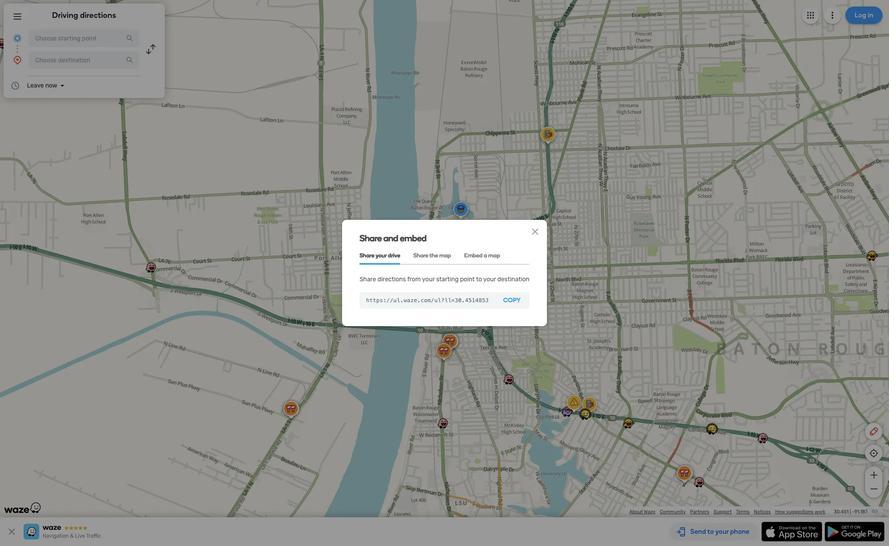 Task type: vqa. For each thing, say whether or not it's contained in the screenshot.
'from'
yes



Task type: describe. For each thing, give the bounding box(es) containing it.
driving
[[52, 10, 78, 20]]

to
[[476, 276, 482, 283]]

-
[[853, 510, 855, 515]]

embed
[[400, 233, 427, 244]]

notices
[[754, 510, 771, 515]]

embed a map
[[464, 252, 500, 259]]

drive
[[388, 252, 400, 259]]

30.451 | -91.187
[[834, 510, 868, 515]]

share and embed
[[360, 233, 427, 244]]

map for share the map
[[439, 252, 451, 259]]

partners
[[690, 510, 710, 515]]

91.187
[[855, 510, 868, 515]]

how suggestions work link
[[776, 510, 826, 515]]

share your drive
[[360, 252, 400, 259]]

traffic
[[86, 534, 101, 540]]

directions for share
[[378, 276, 406, 283]]

copy
[[504, 297, 521, 305]]

pencil image
[[869, 427, 879, 437]]

zoom out image
[[869, 484, 880, 495]]

how
[[776, 510, 785, 515]]

link image
[[872, 508, 879, 515]]

leave
[[27, 82, 44, 89]]

x image
[[530, 227, 541, 237]]

from
[[407, 276, 421, 283]]

notices link
[[754, 510, 771, 515]]

community
[[660, 510, 686, 515]]

about
[[630, 510, 643, 515]]

1 horizontal spatial your
[[422, 276, 435, 283]]

x image
[[7, 527, 17, 538]]

current location image
[[12, 33, 23, 44]]

navigation & live traffic
[[43, 534, 101, 540]]

directions for driving
[[80, 10, 116, 20]]

waze
[[644, 510, 656, 515]]

terms
[[736, 510, 750, 515]]

terms link
[[736, 510, 750, 515]]

suggestions
[[787, 510, 814, 515]]

clock image
[[10, 81, 20, 91]]

support link
[[714, 510, 732, 515]]



Task type: locate. For each thing, give the bounding box(es) containing it.
0 horizontal spatial map
[[439, 252, 451, 259]]

point
[[460, 276, 475, 283]]

your right the to
[[484, 276, 496, 283]]

map
[[439, 252, 451, 259], [488, 252, 500, 259]]

share your drive link
[[360, 247, 400, 265]]

directions left from
[[378, 276, 406, 283]]

share the map
[[414, 252, 451, 259]]

share for share the map
[[414, 252, 429, 259]]

map right 'a' on the top
[[488, 252, 500, 259]]

starting
[[436, 276, 459, 283]]

now
[[45, 82, 57, 89]]

1 horizontal spatial directions
[[378, 276, 406, 283]]

0 horizontal spatial directions
[[80, 10, 116, 20]]

your right from
[[422, 276, 435, 283]]

share left the
[[414, 252, 429, 259]]

location image
[[12, 55, 23, 65]]

share down share your drive link
[[360, 276, 376, 283]]

partners link
[[690, 510, 710, 515]]

your left drive on the top of page
[[376, 252, 387, 259]]

your
[[376, 252, 387, 259], [422, 276, 435, 283], [484, 276, 496, 283]]

embed a map link
[[464, 247, 500, 265]]

share the map link
[[414, 247, 451, 265]]

destination
[[498, 276, 530, 283]]

1 horizontal spatial map
[[488, 252, 500, 259]]

Choose starting point text field
[[29, 30, 140, 47]]

share directions from your starting point to your destination
[[360, 276, 530, 283]]

directions up choose starting point text field
[[80, 10, 116, 20]]

community link
[[660, 510, 686, 515]]

|
[[850, 510, 851, 515]]

share for share and embed
[[360, 233, 382, 244]]

share up share your drive
[[360, 233, 382, 244]]

directions
[[80, 10, 116, 20], [378, 276, 406, 283]]

share
[[360, 233, 382, 244], [360, 252, 375, 259], [414, 252, 429, 259], [360, 276, 376, 283]]

0 vertical spatial directions
[[80, 10, 116, 20]]

about waze community partners support terms notices how suggestions work
[[630, 510, 826, 515]]

leave now
[[27, 82, 57, 89]]

1 vertical spatial directions
[[378, 276, 406, 283]]

and
[[384, 233, 398, 244]]

Choose destination text field
[[29, 51, 140, 69]]

30.451
[[834, 510, 849, 515]]

0 horizontal spatial your
[[376, 252, 387, 259]]

work
[[815, 510, 826, 515]]

support
[[714, 510, 732, 515]]

2 horizontal spatial your
[[484, 276, 496, 283]]

share for share your drive
[[360, 252, 375, 259]]

map for embed a map
[[488, 252, 500, 259]]

&
[[70, 534, 74, 540]]

a
[[484, 252, 487, 259]]

1 map from the left
[[439, 252, 451, 259]]

copy button
[[495, 293, 530, 309]]

2 map from the left
[[488, 252, 500, 259]]

navigation
[[43, 534, 69, 540]]

zoom in image
[[869, 470, 880, 481]]

embed
[[464, 252, 483, 259]]

driving directions
[[52, 10, 116, 20]]

live
[[75, 534, 85, 540]]

share for share directions from your starting point to your destination
[[360, 276, 376, 283]]

about waze link
[[630, 510, 656, 515]]

map right the
[[439, 252, 451, 259]]

None field
[[360, 293, 495, 309]]

the
[[430, 252, 438, 259]]

share left drive on the top of page
[[360, 252, 375, 259]]



